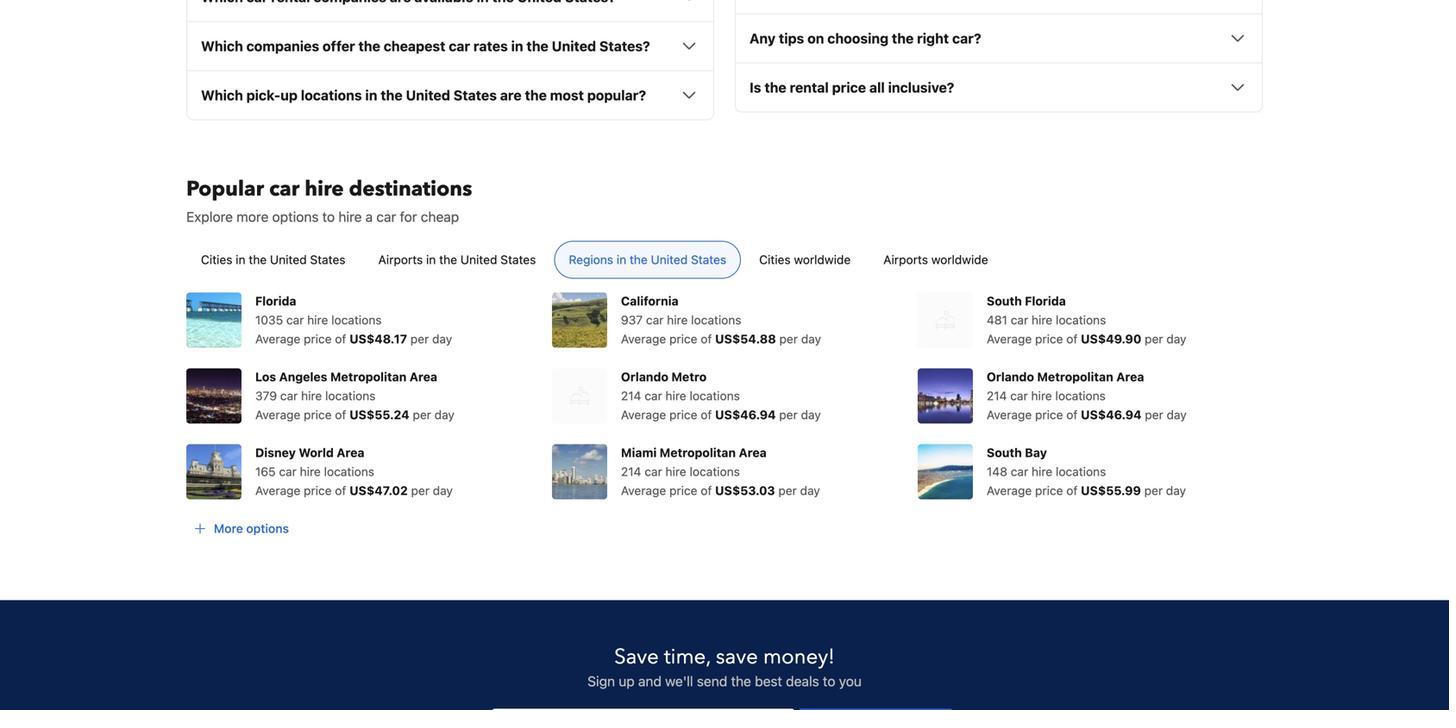 Task type: describe. For each thing, give the bounding box(es) containing it.
locations inside 'dropdown button'
[[301, 87, 362, 103]]

time,
[[664, 643, 711, 672]]

hire inside south florida 481 car hire locations average price of us$49.90 per day
[[1032, 313, 1053, 327]]

car inside dropdown button
[[449, 38, 470, 54]]

regions
[[569, 253, 613, 267]]

cheap car hire in florida image
[[186, 293, 242, 348]]

is the rental price all inclusive? button
[[750, 77, 1248, 98]]

metropolitan inside los angeles metropolitan area 379 car hire locations average price of us$55.24 per day
[[330, 370, 407, 384]]

in inside 'dropdown button'
[[365, 87, 377, 103]]

you
[[839, 674, 862, 690]]

per inside 'florida 1035 car hire locations average price of us$48.17 per day'
[[411, 332, 429, 346]]

price inside disney world area 165 car hire locations average price of us$47.02 per day
[[304, 484, 332, 498]]

average inside orlando metro 214 car hire locations average price of us$46.94 per day
[[621, 408, 666, 422]]

price inside south bay 148 car hire locations average price of us$55.99 per day
[[1035, 484, 1063, 498]]

day inside south bay 148 car hire locations average price of us$55.99 per day
[[1166, 484, 1186, 498]]

orlando metropolitan area 214 car hire locations average price of us$46.94 per day
[[987, 370, 1187, 422]]

pick-
[[246, 87, 281, 103]]

locations inside miami metropolitan area 214 car hire locations average price of us$53.03 per day
[[690, 465, 740, 479]]

in for airports in the united states
[[426, 253, 436, 267]]

hire inside california 937 car hire locations average price of us$54.88 per day
[[667, 313, 688, 327]]

car inside orlando metro 214 car hire locations average price of us$46.94 per day
[[645, 389, 662, 403]]

any
[[750, 30, 776, 46]]

us$49.90
[[1081, 332, 1142, 346]]

right
[[917, 30, 949, 46]]

cheap car hire in south florida image
[[918, 293, 973, 348]]

148
[[987, 465, 1008, 479]]

states for cities in the united states
[[310, 253, 346, 267]]

us$54.88
[[715, 332, 776, 346]]

locations inside california 937 car hire locations average price of us$54.88 per day
[[691, 313, 742, 327]]

379
[[255, 389, 277, 403]]

car inside 'florida 1035 car hire locations average price of us$48.17 per day'
[[286, 313, 304, 327]]

which companies offer the cheapest car rates in the united states?
[[201, 38, 650, 54]]

937
[[621, 313, 643, 327]]

the inside save time, save money! sign up and we'll send the best deals to you
[[731, 674, 751, 690]]

south bay 148 car hire locations average price of us$55.99 per day
[[987, 446, 1186, 498]]

cheap car hire in los angeles metropolitan area image
[[186, 369, 242, 424]]

florida inside south florida 481 car hire locations average price of us$49.90 per day
[[1025, 294, 1066, 308]]

hire inside 'florida 1035 car hire locations average price of us$48.17 per day'
[[307, 313, 328, 327]]

disney
[[255, 446, 296, 460]]

are
[[500, 87, 522, 103]]

hire inside miami metropolitan area 214 car hire locations average price of us$53.03 per day
[[666, 465, 687, 479]]

the down cheap
[[439, 253, 457, 267]]

to inside popular car hire destinations explore more options to hire a car for cheap
[[322, 209, 335, 225]]

the left right
[[892, 30, 914, 46]]

florida 1035 car hire locations average price of us$48.17 per day
[[255, 294, 452, 346]]

the right the are
[[525, 87, 547, 103]]

of inside south bay 148 car hire locations average price of us$55.99 per day
[[1067, 484, 1078, 498]]

airports worldwide button
[[869, 241, 1003, 279]]

per inside california 937 car hire locations average price of us$54.88 per day
[[780, 332, 798, 346]]

miami
[[621, 446, 657, 460]]

average inside los angeles metropolitan area 379 car hire locations average price of us$55.24 per day
[[255, 408, 301, 422]]

price inside los angeles metropolitan area 379 car hire locations average price of us$55.24 per day
[[304, 408, 332, 422]]

locations inside disney world area 165 car hire locations average price of us$47.02 per day
[[324, 465, 374, 479]]

the inside dropdown button
[[765, 79, 787, 96]]

day inside los angeles metropolitan area 379 car hire locations average price of us$55.24 per day
[[435, 408, 455, 422]]

average inside "orlando metropolitan area 214 car hire locations average price of us$46.94 per day"
[[987, 408, 1032, 422]]

california
[[621, 294, 679, 308]]

metropolitan for miami metropolitan area 214 car hire locations average price of us$53.03 per day
[[660, 446, 736, 460]]

airports for airports worldwide
[[884, 253, 928, 267]]

cities worldwide button
[[745, 241, 866, 279]]

of inside 'florida 1035 car hire locations average price of us$48.17 per day'
[[335, 332, 346, 346]]

choosing
[[828, 30, 889, 46]]

in for regions in the united states
[[617, 253, 627, 267]]

of inside orlando metro 214 car hire locations average price of us$46.94 per day
[[701, 408, 712, 422]]

a
[[366, 209, 373, 225]]

cities in the united states
[[201, 253, 346, 267]]

price inside california 937 car hire locations average price of us$54.88 per day
[[670, 332, 698, 346]]

us$47.02
[[350, 484, 408, 498]]

inclusive?
[[888, 79, 955, 96]]

average inside 'florida 1035 car hire locations average price of us$48.17 per day'
[[255, 332, 301, 346]]

sign
[[588, 674, 615, 690]]

car inside miami metropolitan area 214 car hire locations average price of us$53.03 per day
[[645, 465, 662, 479]]

the down the more
[[249, 253, 267, 267]]

locations inside 'florida 1035 car hire locations average price of us$48.17 per day'
[[331, 313, 382, 327]]

of inside "orlando metropolitan area 214 car hire locations average price of us$46.94 per day"
[[1067, 408, 1078, 422]]

more
[[214, 522, 243, 536]]

los
[[255, 370, 276, 384]]

offer
[[323, 38, 355, 54]]

per inside los angeles metropolitan area 379 car hire locations average price of us$55.24 per day
[[413, 408, 431, 422]]

price inside orlando metro 214 car hire locations average price of us$46.94 per day
[[670, 408, 698, 422]]

which pick-up locations in the united states are the most popular?
[[201, 87, 646, 103]]

options inside popular car hire destinations explore more options to hire a car for cheap
[[272, 209, 319, 225]]

in inside dropdown button
[[511, 38, 523, 54]]

united for cities in the united states
[[270, 253, 307, 267]]

of inside miami metropolitan area 214 car hire locations average price of us$53.03 per day
[[701, 484, 712, 498]]

us$46.94 inside "orlando metropolitan area 214 car hire locations average price of us$46.94 per day"
[[1081, 408, 1142, 422]]

airports for airports in the united states
[[378, 253, 423, 267]]

area for orlando metropolitan area 214 car hire locations average price of us$46.94 per day
[[1117, 370, 1145, 384]]

of inside los angeles metropolitan area 379 car hire locations average price of us$55.24 per day
[[335, 408, 346, 422]]

us$46.94 inside orlando metro 214 car hire locations average price of us$46.94 per day
[[715, 408, 776, 422]]

us$48.17
[[350, 332, 407, 346]]

south florida 481 car hire locations average price of us$49.90 per day
[[987, 294, 1187, 346]]

worldwide for cities worldwide
[[794, 253, 851, 267]]

rental
[[790, 79, 829, 96]]

price inside dropdown button
[[832, 79, 866, 96]]

popular
[[186, 175, 264, 203]]

hire inside south bay 148 car hire locations average price of us$55.99 per day
[[1032, 465, 1053, 479]]

day inside "orlando metropolitan area 214 car hire locations average price of us$46.94 per day"
[[1167, 408, 1187, 422]]

cheap
[[421, 209, 459, 225]]

regions in the united states button
[[554, 241, 741, 279]]

we'll
[[665, 674, 693, 690]]

cities worldwide
[[759, 253, 851, 267]]

send
[[697, 674, 728, 690]]

any tips on choosing the right car?
[[750, 30, 982, 46]]

car inside south florida 481 car hire locations average price of us$49.90 per day
[[1011, 313, 1029, 327]]

states inside 'dropdown button'
[[454, 87, 497, 103]]

more options button
[[186, 514, 296, 545]]

companies
[[246, 38, 319, 54]]

orlando metro 214 car hire locations average price of us$46.94 per day
[[621, 370, 821, 422]]

car?
[[953, 30, 982, 46]]

bay
[[1025, 446, 1047, 460]]

cheap car hire in california image
[[552, 293, 607, 348]]

hire inside orlando metro 214 car hire locations average price of us$46.94 per day
[[666, 389, 687, 403]]

average inside south florida 481 car hire locations average price of us$49.90 per day
[[987, 332, 1032, 346]]

cheapest
[[384, 38, 446, 54]]

us$55.99
[[1081, 484, 1141, 498]]

locations inside south bay 148 car hire locations average price of us$55.99 per day
[[1056, 465, 1106, 479]]

average inside california 937 car hire locations average price of us$54.88 per day
[[621, 332, 666, 346]]

metropolitan for orlando metropolitan area 214 car hire locations average price of us$46.94 per day
[[1037, 370, 1114, 384]]

united for regions in the united states
[[651, 253, 688, 267]]

cheap car hire in south bay image
[[918, 445, 973, 500]]

to inside save time, save money! sign up and we'll send the best deals to you
[[823, 674, 836, 690]]

481
[[987, 313, 1008, 327]]

price inside south florida 481 car hire locations average price of us$49.90 per day
[[1035, 332, 1063, 346]]

hire inside disney world area 165 car hire locations average price of us$47.02 per day
[[300, 465, 321, 479]]



Task type: vqa. For each thing, say whether or not it's contained in the screenshot.


Task type: locate. For each thing, give the bounding box(es) containing it.
which
[[201, 38, 243, 54], [201, 87, 243, 103]]

disney world area 165 car hire locations average price of us$47.02 per day
[[255, 446, 453, 498]]

airports in the united states button
[[364, 241, 551, 279]]

of left us$55.24
[[335, 408, 346, 422]]

states for airports in the united states
[[501, 253, 536, 267]]

popular?
[[587, 87, 646, 103]]

1 horizontal spatial up
[[619, 674, 635, 690]]

deals
[[786, 674, 819, 690]]

1 south from the top
[[987, 294, 1022, 308]]

miami metropolitan area 214 car hire locations average price of us$53.03 per day
[[621, 446, 820, 498]]

in right rates
[[511, 38, 523, 54]]

and
[[638, 674, 662, 690]]

save
[[716, 643, 758, 672]]

1 horizontal spatial to
[[823, 674, 836, 690]]

per inside orlando metro 214 car hire locations average price of us$46.94 per day
[[779, 408, 798, 422]]

price left us$49.90
[[1035, 332, 1063, 346]]

214 right cheap car hire in orlando metro image at the bottom
[[621, 389, 641, 403]]

locations up us$55.99
[[1056, 465, 1106, 479]]

165
[[255, 465, 276, 479]]

more
[[237, 209, 269, 225]]

214 inside orlando metro 214 car hire locations average price of us$46.94 per day
[[621, 389, 641, 403]]

us$46.94 up miami metropolitan area 214 car hire locations average price of us$53.03 per day in the bottom of the page
[[715, 408, 776, 422]]

options right the more
[[272, 209, 319, 225]]

per inside disney world area 165 car hire locations average price of us$47.02 per day
[[411, 484, 430, 498]]

airports worldwide
[[884, 253, 988, 267]]

day inside miami metropolitan area 214 car hire locations average price of us$53.03 per day
[[800, 484, 820, 498]]

up
[[281, 87, 298, 103], [619, 674, 635, 690]]

214 down miami
[[621, 465, 641, 479]]

0 horizontal spatial orlando
[[621, 370, 669, 384]]

1 airports from the left
[[378, 253, 423, 267]]

world
[[299, 446, 334, 460]]

0 horizontal spatial to
[[322, 209, 335, 225]]

united inside dropdown button
[[552, 38, 596, 54]]

in for cities in the united states
[[236, 253, 246, 267]]

orlando down 481
[[987, 370, 1034, 384]]

of inside california 937 car hire locations average price of us$54.88 per day
[[701, 332, 712, 346]]

of inside south florida 481 car hire locations average price of us$49.90 per day
[[1067, 332, 1078, 346]]

in down which companies offer the cheapest car rates in the united states?
[[365, 87, 377, 103]]

price up metro
[[670, 332, 698, 346]]

which for which companies offer the cheapest car rates in the united states?
[[201, 38, 243, 54]]

2 us$46.94 from the left
[[1081, 408, 1142, 422]]

airports inside airports in the united states button
[[378, 253, 423, 267]]

save time, save money! sign up and we'll send the best deals to you
[[588, 643, 862, 690]]

orlando left metro
[[621, 370, 669, 384]]

the up california
[[630, 253, 648, 267]]

of down metro
[[701, 408, 712, 422]]

locations inside orlando metro 214 car hire locations average price of us$46.94 per day
[[690, 389, 740, 403]]

which pick-up locations in the united states are the most popular? button
[[201, 85, 700, 106]]

of left us$48.17
[[335, 332, 346, 346]]

of left us$49.90
[[1067, 332, 1078, 346]]

all
[[870, 79, 885, 96]]

orlando
[[621, 370, 669, 384], [987, 370, 1034, 384]]

day
[[432, 332, 452, 346], [801, 332, 821, 346], [1167, 332, 1187, 346], [435, 408, 455, 422], [801, 408, 821, 422], [1167, 408, 1187, 422], [433, 484, 453, 498], [800, 484, 820, 498], [1166, 484, 1186, 498]]

1 horizontal spatial orlando
[[987, 370, 1034, 384]]

locations up us$54.88
[[691, 313, 742, 327]]

united
[[552, 38, 596, 54], [406, 87, 450, 103], [270, 253, 307, 267], [461, 253, 497, 267], [651, 253, 688, 267]]

airports down for
[[378, 253, 423, 267]]

day inside california 937 car hire locations average price of us$54.88 per day
[[801, 332, 821, 346]]

cheap car hire in disney world area image
[[186, 445, 242, 500]]

airports inside airports worldwide button
[[884, 253, 928, 267]]

most
[[550, 87, 584, 103]]

price inside 'florida 1035 car hire locations average price of us$48.17 per day'
[[304, 332, 332, 346]]

which left pick-
[[201, 87, 243, 103]]

average down 1035
[[255, 332, 301, 346]]

car down miami
[[645, 465, 662, 479]]

average down miami
[[621, 484, 666, 498]]

locations down offer
[[301, 87, 362, 103]]

united for airports in the united states
[[461, 253, 497, 267]]

average down 937
[[621, 332, 666, 346]]

average
[[255, 332, 301, 346], [621, 332, 666, 346], [987, 332, 1032, 346], [255, 408, 301, 422], [621, 408, 666, 422], [987, 408, 1032, 422], [255, 484, 301, 498], [621, 484, 666, 498], [987, 484, 1032, 498]]

2 airports from the left
[[884, 253, 928, 267]]

airports up the 'cheap car hire in south florida' image
[[884, 253, 928, 267]]

average up bay
[[987, 408, 1032, 422]]

area for miami metropolitan area 214 car hire locations average price of us$53.03 per day
[[739, 446, 767, 460]]

us$46.94 up south bay 148 car hire locations average price of us$55.99 per day
[[1081, 408, 1142, 422]]

states down popular car hire destinations explore more options to hire a car for cheap
[[310, 253, 346, 267]]

popular car hire destinations explore more options to hire a car for cheap
[[186, 175, 472, 225]]

cheap car hire in miami metropolitan area image
[[552, 445, 607, 500]]

in
[[511, 38, 523, 54], [365, 87, 377, 103], [236, 253, 246, 267], [426, 253, 436, 267], [617, 253, 627, 267]]

locations up the 'us$47.02'
[[324, 465, 374, 479]]

cities for cities worldwide
[[759, 253, 791, 267]]

price down world on the left bottom of page
[[304, 484, 332, 498]]

rates
[[474, 38, 508, 54]]

car inside disney world area 165 car hire locations average price of us$47.02 per day
[[279, 465, 297, 479]]

options
[[272, 209, 319, 225], [246, 522, 289, 536]]

cities
[[201, 253, 232, 267], [759, 253, 791, 267]]

per inside "orlando metropolitan area 214 car hire locations average price of us$46.94 per day"
[[1145, 408, 1164, 422]]

to left you
[[823, 674, 836, 690]]

metro
[[672, 370, 707, 384]]

day inside orlando metro 214 car hire locations average price of us$46.94 per day
[[801, 408, 821, 422]]

california 937 car hire locations average price of us$54.88 per day
[[621, 294, 821, 346]]

metropolitan down us$48.17
[[330, 370, 407, 384]]

locations up us$48.17
[[331, 313, 382, 327]]

price
[[832, 79, 866, 96], [304, 332, 332, 346], [670, 332, 698, 346], [1035, 332, 1063, 346], [304, 408, 332, 422], [670, 408, 698, 422], [1035, 408, 1063, 422], [304, 484, 332, 498], [670, 484, 698, 498], [1035, 484, 1063, 498]]

average inside south bay 148 car hire locations average price of us$55.99 per day
[[987, 484, 1032, 498]]

car inside los angeles metropolitan area 379 car hire locations average price of us$55.24 per day
[[280, 389, 298, 403]]

los angeles metropolitan area 379 car hire locations average price of us$55.24 per day
[[255, 370, 455, 422]]

metropolitan right miami
[[660, 446, 736, 460]]

0 horizontal spatial florida
[[255, 294, 296, 308]]

us$46.94
[[715, 408, 776, 422], [1081, 408, 1142, 422]]

south for 481
[[987, 294, 1022, 308]]

which for which pick-up locations in the united states are the most popular?
[[201, 87, 243, 103]]

the down the cheapest
[[381, 87, 403, 103]]

2 south from the top
[[987, 446, 1022, 460]]

locations inside los angeles metropolitan area 379 car hire locations average price of us$55.24 per day
[[325, 389, 376, 403]]

metropolitan inside "orlando metropolitan area 214 car hire locations average price of us$46.94 per day"
[[1037, 370, 1114, 384]]

car up miami
[[645, 389, 662, 403]]

cities in the united states button
[[186, 241, 360, 279]]

1 florida from the left
[[255, 294, 296, 308]]

us$55.24
[[350, 408, 410, 422]]

car left rates
[[449, 38, 470, 54]]

2 cities from the left
[[759, 253, 791, 267]]

car right "165"
[[279, 465, 297, 479]]

money!
[[763, 643, 835, 672]]

explore
[[186, 209, 233, 225]]

of left the 'us$47.02'
[[335, 484, 346, 498]]

on
[[808, 30, 824, 46]]

per inside south florida 481 car hire locations average price of us$49.90 per day
[[1145, 332, 1164, 346]]

the down save
[[731, 674, 751, 690]]

2 florida from the left
[[1025, 294, 1066, 308]]

cheap car hire in orlando metropolitan area image
[[918, 369, 973, 424]]

united inside 'dropdown button'
[[406, 87, 450, 103]]

angeles
[[279, 370, 327, 384]]

locations inside "orlando metropolitan area 214 car hire locations average price of us$46.94 per day"
[[1056, 389, 1106, 403]]

2 horizontal spatial metropolitan
[[1037, 370, 1114, 384]]

the right is
[[765, 79, 787, 96]]

price inside miami metropolitan area 214 car hire locations average price of us$53.03 per day
[[670, 484, 698, 498]]

0 horizontal spatial airports
[[378, 253, 423, 267]]

0 vertical spatial which
[[201, 38, 243, 54]]

orlando for 214
[[987, 370, 1034, 384]]

0 vertical spatial options
[[272, 209, 319, 225]]

south for 148
[[987, 446, 1022, 460]]

hire inside "orlando metropolitan area 214 car hire locations average price of us$46.94 per day"
[[1031, 389, 1052, 403]]

south up 481
[[987, 294, 1022, 308]]

states left the are
[[454, 87, 497, 103]]

is
[[750, 79, 761, 96]]

1035
[[255, 313, 283, 327]]

average down 379
[[255, 408, 301, 422]]

0 horizontal spatial cities
[[201, 253, 232, 267]]

car right the popular
[[269, 175, 300, 203]]

1 horizontal spatial cities
[[759, 253, 791, 267]]

average down "165"
[[255, 484, 301, 498]]

in down the more
[[236, 253, 246, 267]]

price left all
[[832, 79, 866, 96]]

0 vertical spatial to
[[322, 209, 335, 225]]

any tips on choosing the right car? button
[[750, 28, 1248, 49]]

1 vertical spatial options
[[246, 522, 289, 536]]

the right rates
[[527, 38, 549, 54]]

which companies offer the cheapest car rates in the united states? button
[[201, 36, 700, 56]]

best
[[755, 674, 782, 690]]

1 cities from the left
[[201, 253, 232, 267]]

car right a
[[376, 209, 396, 225]]

average inside miami metropolitan area 214 car hire locations average price of us$53.03 per day
[[621, 484, 666, 498]]

which inside 'dropdown button'
[[201, 87, 243, 103]]

car right 481
[[1011, 313, 1029, 327]]

cities down explore
[[201, 253, 232, 267]]

metropolitan
[[330, 370, 407, 384], [1037, 370, 1114, 384], [660, 446, 736, 460]]

which left companies
[[201, 38, 243, 54]]

1 orlando from the left
[[621, 370, 669, 384]]

0 horizontal spatial worldwide
[[794, 253, 851, 267]]

per inside south bay 148 car hire locations average price of us$55.99 per day
[[1145, 484, 1163, 498]]

car right 1035
[[286, 313, 304, 327]]

cheap car hire in orlando metro image
[[552, 369, 607, 424]]

hire inside los angeles metropolitan area 379 car hire locations average price of us$55.24 per day
[[301, 389, 322, 403]]

car right 148
[[1011, 465, 1029, 479]]

metropolitan down us$49.90
[[1037, 370, 1114, 384]]

price left the us$53.03
[[670, 484, 698, 498]]

per
[[411, 332, 429, 346], [780, 332, 798, 346], [1145, 332, 1164, 346], [413, 408, 431, 422], [779, 408, 798, 422], [1145, 408, 1164, 422], [411, 484, 430, 498], [779, 484, 797, 498], [1145, 484, 1163, 498]]

1 horizontal spatial metropolitan
[[660, 446, 736, 460]]

airports
[[378, 253, 423, 267], [884, 253, 928, 267]]

1 horizontal spatial worldwide
[[932, 253, 988, 267]]

options inside more options button
[[246, 522, 289, 536]]

up down companies
[[281, 87, 298, 103]]

orlando for car
[[621, 370, 669, 384]]

south inside south bay 148 car hire locations average price of us$55.99 per day
[[987, 446, 1022, 460]]

average down 481
[[987, 332, 1032, 346]]

in down cheap
[[426, 253, 436, 267]]

of up south bay 148 car hire locations average price of us$55.99 per day
[[1067, 408, 1078, 422]]

cities inside cities worldwide button
[[759, 253, 791, 267]]

per inside miami metropolitan area 214 car hire locations average price of us$53.03 per day
[[779, 484, 797, 498]]

up inside "which pick-up locations in the united states are the most popular?" 'dropdown button'
[[281, 87, 298, 103]]

214 right "cheap car hire in orlando metropolitan area" image on the bottom of the page
[[987, 389, 1007, 403]]

cities for cities in the united states
[[201, 253, 232, 267]]

average inside disney world area 165 car hire locations average price of us$47.02 per day
[[255, 484, 301, 498]]

tab list
[[173, 241, 1277, 280]]

airports in the united states
[[378, 253, 536, 267]]

tips
[[779, 30, 804, 46]]

to
[[322, 209, 335, 225], [823, 674, 836, 690]]

1 vertical spatial south
[[987, 446, 1022, 460]]

day inside disney world area 165 car hire locations average price of us$47.02 per day
[[433, 484, 453, 498]]

1 which from the top
[[201, 38, 243, 54]]

price down metro
[[670, 408, 698, 422]]

1 us$46.94 from the left
[[715, 408, 776, 422]]

2 worldwide from the left
[[932, 253, 988, 267]]

0 vertical spatial up
[[281, 87, 298, 103]]

car up bay
[[1011, 389, 1028, 403]]

save
[[614, 643, 659, 672]]

average down 148
[[987, 484, 1032, 498]]

worldwide for airports worldwide
[[932, 253, 988, 267]]

locations up us$55.24
[[325, 389, 376, 403]]

which inside dropdown button
[[201, 38, 243, 54]]

locations
[[301, 87, 362, 103], [331, 313, 382, 327], [691, 313, 742, 327], [1056, 313, 1106, 327], [325, 389, 376, 403], [690, 389, 740, 403], [1056, 389, 1106, 403], [324, 465, 374, 479], [690, 465, 740, 479], [1056, 465, 1106, 479]]

us$53.03
[[715, 484, 775, 498]]

locations inside south florida 481 car hire locations average price of us$49.90 per day
[[1056, 313, 1106, 327]]

of left us$54.88
[[701, 332, 712, 346]]

destinations
[[349, 175, 472, 203]]

0 vertical spatial south
[[987, 294, 1022, 308]]

states left 'regions'
[[501, 253, 536, 267]]

car
[[449, 38, 470, 54], [269, 175, 300, 203], [376, 209, 396, 225], [286, 313, 304, 327], [646, 313, 664, 327], [1011, 313, 1029, 327], [280, 389, 298, 403], [645, 389, 662, 403], [1011, 389, 1028, 403], [279, 465, 297, 479], [645, 465, 662, 479], [1011, 465, 1029, 479]]

area for disney world area 165 car hire locations average price of us$47.02 per day
[[337, 446, 365, 460]]

south up 148
[[987, 446, 1022, 460]]

area inside "orlando metropolitan area 214 car hire locations average price of us$46.94 per day"
[[1117, 370, 1145, 384]]

of left the us$53.03
[[701, 484, 712, 498]]

is the rental price all inclusive?
[[750, 79, 955, 96]]

214 inside "orlando metropolitan area 214 car hire locations average price of us$46.94 per day"
[[987, 389, 1007, 403]]

locations down metro
[[690, 389, 740, 403]]

states for regions in the united states
[[691, 253, 727, 267]]

options right more
[[246, 522, 289, 536]]

1 horizontal spatial florida
[[1025, 294, 1066, 308]]

0 horizontal spatial us$46.94
[[715, 408, 776, 422]]

locations down us$49.90
[[1056, 389, 1106, 403]]

tab list containing cities in the united states
[[173, 241, 1277, 280]]

up left the and
[[619, 674, 635, 690]]

average up miami
[[621, 408, 666, 422]]

0 horizontal spatial up
[[281, 87, 298, 103]]

price up bay
[[1035, 408, 1063, 422]]

car right 379
[[280, 389, 298, 403]]

area inside los angeles metropolitan area 379 car hire locations average price of us$55.24 per day
[[410, 370, 437, 384]]

day inside south florida 481 car hire locations average price of us$49.90 per day
[[1167, 332, 1187, 346]]

florida inside 'florida 1035 car hire locations average price of us$48.17 per day'
[[255, 294, 296, 308]]

south
[[987, 294, 1022, 308], [987, 446, 1022, 460]]

for
[[400, 209, 417, 225]]

car inside "orlando metropolitan area 214 car hire locations average price of us$46.94 per day"
[[1011, 389, 1028, 403]]

states up california 937 car hire locations average price of us$54.88 per day
[[691, 253, 727, 267]]

1 vertical spatial up
[[619, 674, 635, 690]]

214 inside miami metropolitan area 214 car hire locations average price of us$53.03 per day
[[621, 465, 641, 479]]

price up world on the left bottom of page
[[304, 408, 332, 422]]

0 horizontal spatial metropolitan
[[330, 370, 407, 384]]

1 horizontal spatial airports
[[884, 253, 928, 267]]

regions in the united states
[[569, 253, 727, 267]]

locations up the us$53.03
[[690, 465, 740, 479]]

cities up california 937 car hire locations average price of us$54.88 per day
[[759, 253, 791, 267]]

214 for orlando metropolitan area 214 car hire locations average price of us$46.94 per day
[[987, 389, 1007, 403]]

metropolitan inside miami metropolitan area 214 car hire locations average price of us$53.03 per day
[[660, 446, 736, 460]]

price inside "orlando metropolitan area 214 car hire locations average price of us$46.94 per day"
[[1035, 408, 1063, 422]]

south inside south florida 481 car hire locations average price of us$49.90 per day
[[987, 294, 1022, 308]]

cities inside the cities in the united states button
[[201, 253, 232, 267]]

states
[[454, 87, 497, 103], [310, 253, 346, 267], [501, 253, 536, 267], [691, 253, 727, 267]]

states?
[[600, 38, 650, 54]]

to left a
[[322, 209, 335, 225]]

of inside disney world area 165 car hire locations average price of us$47.02 per day
[[335, 484, 346, 498]]

price up angeles
[[304, 332, 332, 346]]

of left us$55.99
[[1067, 484, 1078, 498]]

car down california
[[646, 313, 664, 327]]

2 orlando from the left
[[987, 370, 1034, 384]]

214 for miami metropolitan area 214 car hire locations average price of us$53.03 per day
[[621, 465, 641, 479]]

1 vertical spatial to
[[823, 674, 836, 690]]

1 worldwide from the left
[[794, 253, 851, 267]]

1 vertical spatial which
[[201, 87, 243, 103]]

orlando inside "orlando metropolitan area 214 car hire locations average price of us$46.94 per day"
[[987, 370, 1034, 384]]

day inside 'florida 1035 car hire locations average price of us$48.17 per day'
[[432, 332, 452, 346]]

car inside california 937 car hire locations average price of us$54.88 per day
[[646, 313, 664, 327]]

in right 'regions'
[[617, 253, 627, 267]]

1 horizontal spatial us$46.94
[[1081, 408, 1142, 422]]

locations up us$49.90
[[1056, 313, 1106, 327]]

the right offer
[[359, 38, 380, 54]]

price down bay
[[1035, 484, 1063, 498]]

2 which from the top
[[201, 87, 243, 103]]

more options
[[214, 522, 289, 536]]

area inside miami metropolitan area 214 car hire locations average price of us$53.03 per day
[[739, 446, 767, 460]]

car inside south bay 148 car hire locations average price of us$55.99 per day
[[1011, 465, 1029, 479]]

up inside save time, save money! sign up and we'll send the best deals to you
[[619, 674, 635, 690]]

hire
[[305, 175, 344, 203], [339, 209, 362, 225], [307, 313, 328, 327], [667, 313, 688, 327], [1032, 313, 1053, 327], [301, 389, 322, 403], [666, 389, 687, 403], [1031, 389, 1052, 403], [300, 465, 321, 479], [666, 465, 687, 479], [1032, 465, 1053, 479]]



